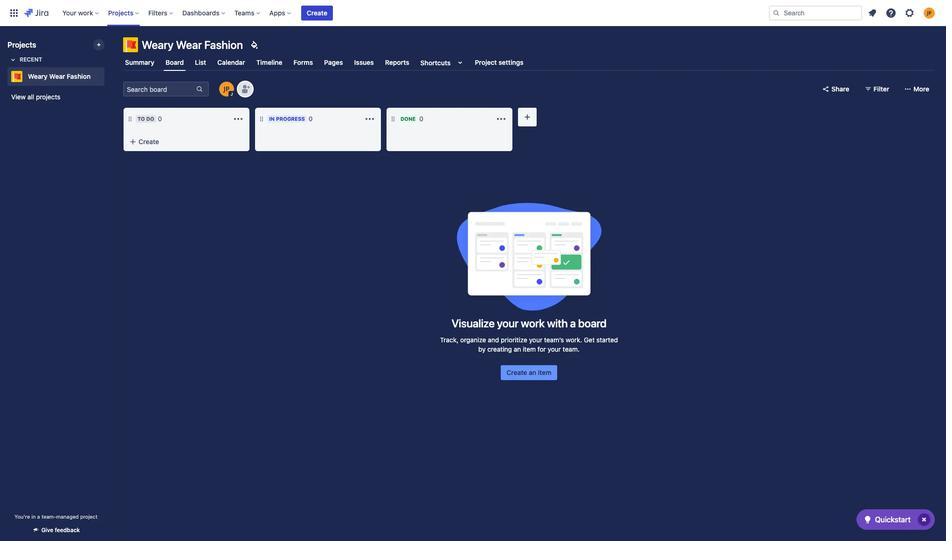 Task type: vqa. For each thing, say whether or not it's contained in the screenshot.
'Calendar' link
yes



Task type: describe. For each thing, give the bounding box(es) containing it.
1 vertical spatial a
[[37, 514, 40, 520]]

1 horizontal spatial wear
[[176, 38, 202, 51]]

your profile and settings image
[[924, 7, 935, 18]]

apps button
[[267, 5, 295, 20]]

creating
[[488, 345, 512, 353]]

filter
[[874, 85, 890, 93]]

calendar link
[[216, 54, 247, 71]]

forms
[[294, 58, 313, 66]]

in
[[31, 514, 36, 520]]

filters button
[[146, 5, 177, 20]]

projects
[[36, 93, 60, 101]]

team's
[[544, 336, 564, 344]]

all
[[27, 93, 34, 101]]

view
[[11, 93, 26, 101]]

Search board text field
[[124, 83, 195, 96]]

reports
[[385, 58, 409, 66]]

more
[[914, 85, 930, 93]]

an inside track, organize and prioritize your team's work. get started by creating an item for your team.
[[514, 345, 521, 353]]

notifications image
[[867, 7, 879, 18]]

team-
[[42, 514, 56, 520]]

give feedback
[[41, 527, 80, 534]]

an inside button
[[529, 369, 537, 377]]

track, organize and prioritize your team's work. get started by creating an item for your team.
[[440, 336, 618, 353]]

1 vertical spatial weary
[[28, 72, 48, 80]]

project settings
[[475, 58, 524, 66]]

to do 0
[[138, 115, 162, 123]]

create inside button
[[507, 369, 527, 377]]

work inside dropdown button
[[78, 9, 93, 17]]

recent
[[20, 56, 42, 63]]

weary wear fashion link
[[7, 67, 101, 86]]

0 for in progress 0
[[309, 115, 313, 123]]

create an item button
[[501, 365, 557, 380]]

dashboards button
[[180, 5, 229, 20]]

shortcuts button
[[419, 54, 468, 71]]

0 vertical spatial fashion
[[204, 38, 243, 51]]

list link
[[193, 54, 208, 71]]

timeline link
[[255, 54, 284, 71]]

column actions menu image for 0
[[496, 113, 507, 125]]

teams
[[235, 9, 255, 17]]

primary element
[[6, 0, 769, 26]]

create project image
[[95, 41, 103, 49]]

Search field
[[769, 5, 863, 20]]

create button inside primary element
[[301, 5, 333, 20]]

add to starred image
[[102, 71, 113, 82]]

0 horizontal spatial create
[[139, 138, 159, 146]]

column actions menu image for progress
[[364, 113, 376, 125]]

you're
[[14, 514, 30, 520]]

and
[[488, 336, 499, 344]]

1 horizontal spatial your
[[529, 336, 543, 344]]

timeline
[[256, 58, 283, 66]]

create column image
[[522, 112, 533, 123]]

view all projects
[[11, 93, 60, 101]]

done 0
[[401, 115, 424, 123]]

summary link
[[123, 54, 156, 71]]

pages link
[[322, 54, 345, 71]]

forms link
[[292, 54, 315, 71]]

0 for to do 0
[[158, 115, 162, 123]]

do
[[146, 116, 154, 122]]

projects inside "dropdown button"
[[108, 9, 134, 17]]

prioritize
[[501, 336, 528, 344]]

share button
[[817, 82, 855, 97]]

feedback
[[55, 527, 80, 534]]

shortcuts
[[421, 59, 451, 66]]

in progress 0
[[269, 115, 313, 123]]

0 vertical spatial your
[[497, 317, 519, 330]]

visualize your work with a board
[[452, 317, 607, 330]]

create inside primary element
[[307, 9, 328, 17]]

you're in a team-managed project
[[14, 514, 97, 520]]

2 horizontal spatial your
[[548, 345, 561, 353]]

managed
[[56, 514, 79, 520]]

settings image
[[905, 7, 916, 18]]

3 0 from the left
[[420, 115, 424, 123]]

help image
[[886, 7, 897, 18]]

teams button
[[232, 5, 264, 20]]

1 column actions menu image from the left
[[233, 113, 244, 125]]

by
[[479, 345, 486, 353]]

more button
[[899, 82, 935, 97]]

settings
[[499, 58, 524, 66]]



Task type: locate. For each thing, give the bounding box(es) containing it.
0 vertical spatial item
[[523, 345, 536, 353]]

item inside track, organize and prioritize your team's work. get started by creating an item for your team.
[[523, 345, 536, 353]]

1 vertical spatial weary wear fashion
[[28, 72, 91, 80]]

an
[[514, 345, 521, 353], [529, 369, 537, 377]]

1 vertical spatial projects
[[7, 41, 36, 49]]

0 vertical spatial a
[[570, 317, 576, 330]]

0 horizontal spatial an
[[514, 345, 521, 353]]

team.
[[563, 345, 580, 353]]

1 vertical spatial your
[[529, 336, 543, 344]]

check image
[[863, 514, 874, 525]]

1 horizontal spatial fashion
[[204, 38, 243, 51]]

set background color image
[[249, 39, 260, 50]]

track,
[[440, 336, 459, 344]]

0 horizontal spatial 0
[[158, 115, 162, 123]]

share
[[832, 85, 850, 93]]

give feedback button
[[26, 523, 86, 538]]

0 vertical spatial create
[[307, 9, 328, 17]]

in
[[269, 116, 275, 122]]

1 horizontal spatial column actions menu image
[[364, 113, 376, 125]]

0 horizontal spatial weary
[[28, 72, 48, 80]]

quickstart button
[[857, 509, 935, 530]]

your down team's
[[548, 345, 561, 353]]

apps
[[270, 9, 285, 17]]

work
[[78, 9, 93, 17], [521, 317, 545, 330]]

weary wear fashion
[[142, 38, 243, 51], [28, 72, 91, 80]]

2 horizontal spatial 0
[[420, 115, 424, 123]]

0 horizontal spatial work
[[78, 9, 93, 17]]

get
[[584, 336, 595, 344]]

create
[[307, 9, 328, 17], [139, 138, 159, 146], [507, 369, 527, 377]]

weary
[[142, 38, 174, 51], [28, 72, 48, 80]]

0
[[158, 115, 162, 123], [309, 115, 313, 123], [420, 115, 424, 123]]

tab list
[[118, 54, 941, 71]]

your work button
[[60, 5, 103, 20]]

quickstart
[[876, 516, 911, 524]]

1 vertical spatial work
[[521, 317, 545, 330]]

item left for
[[523, 345, 536, 353]]

issues
[[354, 58, 374, 66]]

create right apps popup button
[[307, 9, 328, 17]]

your up for
[[529, 336, 543, 344]]

item down for
[[538, 369, 552, 377]]

give
[[41, 527, 53, 534]]

wear up view all projects link
[[49, 72, 65, 80]]

0 horizontal spatial column actions menu image
[[233, 113, 244, 125]]

1 horizontal spatial create button
[[301, 5, 333, 20]]

0 horizontal spatial weary wear fashion
[[28, 72, 91, 80]]

0 horizontal spatial item
[[523, 345, 536, 353]]

wear up list
[[176, 38, 202, 51]]

0 vertical spatial work
[[78, 9, 93, 17]]

projects up recent
[[7, 41, 36, 49]]

done
[[401, 116, 416, 122]]

reports link
[[383, 54, 411, 71]]

2 0 from the left
[[309, 115, 313, 123]]

create down the to do 0
[[139, 138, 159, 146]]

work up track, organize and prioritize your team's work. get started by creating an item for your team.
[[521, 317, 545, 330]]

fashion up calendar
[[204, 38, 243, 51]]

banner
[[0, 0, 947, 26]]

board
[[579, 317, 607, 330]]

column actions menu image
[[233, 113, 244, 125], [364, 113, 376, 125], [496, 113, 507, 125]]

started
[[597, 336, 618, 344]]

organize
[[461, 336, 486, 344]]

summary
[[125, 58, 154, 66]]

calendar
[[217, 58, 245, 66]]

1 horizontal spatial weary wear fashion
[[142, 38, 243, 51]]

0 vertical spatial weary wear fashion
[[142, 38, 243, 51]]

create button down do
[[124, 133, 250, 150]]

a
[[570, 317, 576, 330], [37, 514, 40, 520]]

1 vertical spatial create
[[139, 138, 159, 146]]

1 horizontal spatial weary
[[142, 38, 174, 51]]

1 vertical spatial create button
[[124, 133, 250, 150]]

weary down recent
[[28, 72, 48, 80]]

project
[[475, 58, 497, 66]]

1 vertical spatial fashion
[[67, 72, 91, 80]]

an down track, organize and prioritize your team's work. get started by creating an item for your team.
[[529, 369, 537, 377]]

add people image
[[240, 84, 251, 95]]

pages
[[324, 58, 343, 66]]

1 vertical spatial an
[[529, 369, 537, 377]]

your
[[497, 317, 519, 330], [529, 336, 543, 344], [548, 345, 561, 353]]

0 right done
[[420, 115, 424, 123]]

a right with
[[570, 317, 576, 330]]

filters
[[148, 9, 168, 17]]

your up prioritize
[[497, 317, 519, 330]]

3 column actions menu image from the left
[[496, 113, 507, 125]]

2 column actions menu image from the left
[[364, 113, 376, 125]]

1 horizontal spatial create
[[307, 9, 328, 17]]

0 horizontal spatial a
[[37, 514, 40, 520]]

for
[[538, 345, 546, 353]]

1 vertical spatial item
[[538, 369, 552, 377]]

create button right apps popup button
[[301, 5, 333, 20]]

projects up sidebar navigation icon
[[108, 9, 134, 17]]

work right your
[[78, 9, 93, 17]]

to
[[138, 116, 145, 122]]

0 vertical spatial weary
[[142, 38, 174, 51]]

jira image
[[24, 7, 48, 18], [24, 7, 48, 18]]

0 horizontal spatial create button
[[124, 133, 250, 150]]

with
[[547, 317, 568, 330]]

weary wear fashion up view all projects link
[[28, 72, 91, 80]]

0 vertical spatial wear
[[176, 38, 202, 51]]

weary up "board" on the top
[[142, 38, 174, 51]]

1 horizontal spatial an
[[529, 369, 537, 377]]

sidebar navigation image
[[102, 37, 122, 56]]

create button
[[301, 5, 333, 20], [124, 133, 250, 150]]

item
[[523, 345, 536, 353], [538, 369, 552, 377]]

column actions menu image left done
[[364, 113, 376, 125]]

an down prioritize
[[514, 345, 521, 353]]

project settings link
[[473, 54, 526, 71]]

dashboards
[[182, 9, 220, 17]]

banner containing your work
[[0, 0, 947, 26]]

fashion
[[204, 38, 243, 51], [67, 72, 91, 80]]

visualize
[[452, 317, 495, 330]]

item inside button
[[538, 369, 552, 377]]

2 horizontal spatial column actions menu image
[[496, 113, 507, 125]]

project
[[80, 514, 97, 520]]

1 horizontal spatial a
[[570, 317, 576, 330]]

1 horizontal spatial item
[[538, 369, 552, 377]]

your
[[62, 9, 76, 17]]

0 vertical spatial projects
[[108, 9, 134, 17]]

collapse recent projects image
[[7, 54, 19, 65]]

0 right do
[[158, 115, 162, 123]]

wear
[[176, 38, 202, 51], [49, 72, 65, 80]]

filter button
[[859, 82, 895, 97]]

column actions menu image down add people image
[[233, 113, 244, 125]]

search image
[[773, 9, 781, 17]]

2 vertical spatial create
[[507, 369, 527, 377]]

2 horizontal spatial create
[[507, 369, 527, 377]]

0 horizontal spatial wear
[[49, 72, 65, 80]]

dismiss quickstart image
[[917, 512, 932, 527]]

issues link
[[353, 54, 376, 71]]

1 horizontal spatial 0
[[309, 115, 313, 123]]

create an item
[[507, 369, 552, 377]]

your work
[[62, 9, 93, 17]]

a right in
[[37, 514, 40, 520]]

projects button
[[105, 5, 143, 20]]

list
[[195, 58, 206, 66]]

0 vertical spatial create button
[[301, 5, 333, 20]]

progress
[[276, 116, 305, 122]]

create down the creating
[[507, 369, 527, 377]]

tab list containing board
[[118, 54, 941, 71]]

column actions menu image left create column icon
[[496, 113, 507, 125]]

board
[[166, 58, 184, 66]]

0 vertical spatial an
[[514, 345, 521, 353]]

projects
[[108, 9, 134, 17], [7, 41, 36, 49]]

weary wear fashion up list
[[142, 38, 243, 51]]

0 horizontal spatial your
[[497, 317, 519, 330]]

1 vertical spatial wear
[[49, 72, 65, 80]]

0 right progress
[[309, 115, 313, 123]]

2 vertical spatial your
[[548, 345, 561, 353]]

james peterson image
[[219, 82, 234, 97]]

work.
[[566, 336, 583, 344]]

appswitcher icon image
[[8, 7, 20, 18]]

fashion left add to starred icon
[[67, 72, 91, 80]]

1 horizontal spatial work
[[521, 317, 545, 330]]

1 0 from the left
[[158, 115, 162, 123]]

0 horizontal spatial projects
[[7, 41, 36, 49]]

0 horizontal spatial fashion
[[67, 72, 91, 80]]

1 horizontal spatial projects
[[108, 9, 134, 17]]

view all projects link
[[7, 89, 105, 105]]



